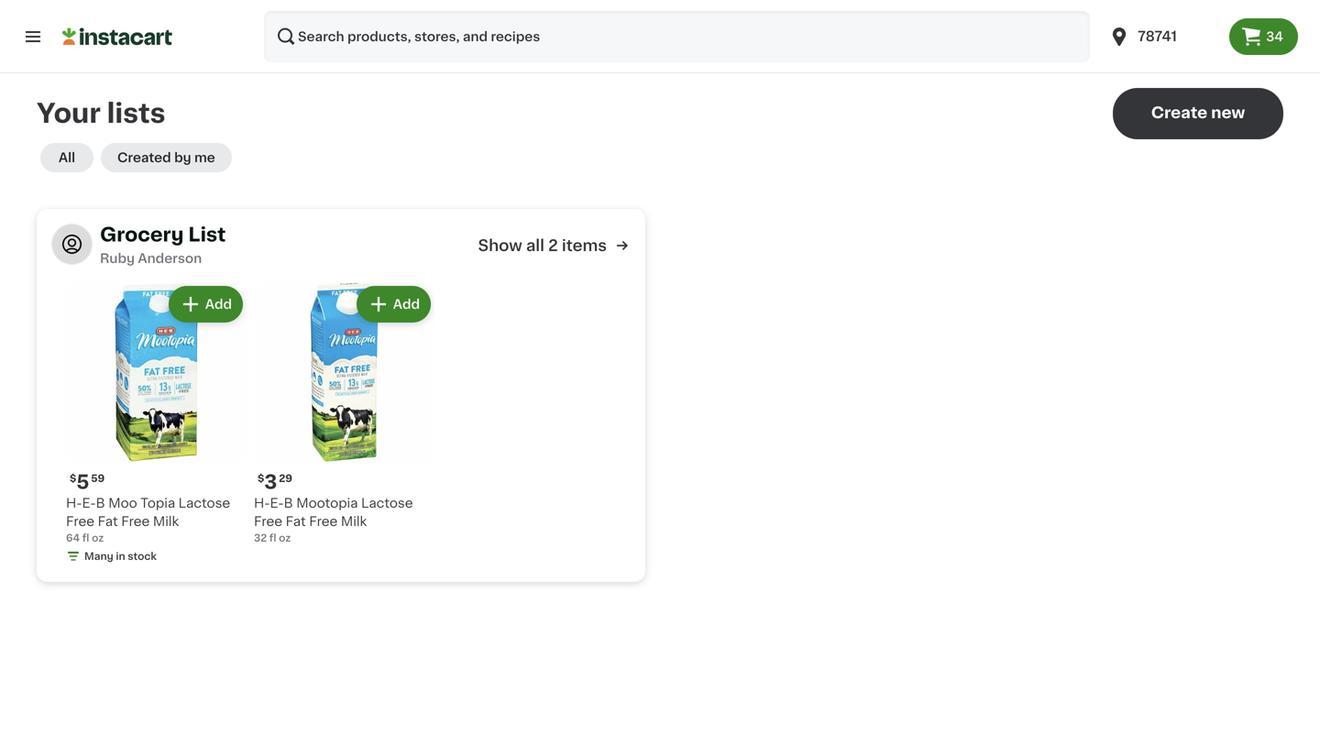 Task type: vqa. For each thing, say whether or not it's contained in the screenshot.
Saved
no



Task type: locate. For each thing, give the bounding box(es) containing it.
milk inside h-e-b moo topia lactose free fat free milk 64 fl oz
[[153, 515, 179, 528]]

your lists
[[37, 100, 166, 127]]

1 horizontal spatial milk
[[341, 515, 367, 528]]

stock
[[128, 551, 157, 561]]

1 b from the left
[[96, 497, 105, 510]]

0 horizontal spatial b
[[96, 497, 105, 510]]

e- for fat
[[270, 497, 284, 510]]

$ 5 59
[[70, 473, 105, 492]]

e- inside h-e-b mootopia lactose free fat free milk 32 fl oz
[[270, 497, 284, 510]]

e- down $ 3 29
[[270, 497, 284, 510]]

2 product group from the left
[[254, 282, 435, 545]]

milk down topia
[[153, 515, 179, 528]]

lactose inside h-e-b moo topia lactose free fat free milk 64 fl oz
[[178, 497, 230, 510]]

b left moo
[[96, 497, 105, 510]]

1 product group from the left
[[66, 282, 247, 567]]

1 horizontal spatial add
[[393, 298, 420, 311]]

lactose inside h-e-b mootopia lactose free fat free milk 32 fl oz
[[361, 497, 413, 510]]

1 fat from the left
[[98, 515, 118, 528]]

free up 64
[[66, 515, 94, 528]]

created by me button
[[101, 143, 232, 172]]

oz right 32
[[279, 533, 291, 543]]

2 add button from the left
[[358, 288, 429, 321]]

product group
[[66, 282, 247, 567], [254, 282, 435, 545]]

oz inside h-e-b mootopia lactose free fat free milk 32 fl oz
[[279, 533, 291, 543]]

1 lactose from the left
[[178, 497, 230, 510]]

b down 29
[[284, 497, 293, 510]]

1 fl from the left
[[82, 533, 89, 543]]

$ left 29
[[258, 473, 264, 484]]

0 horizontal spatial h-
[[66, 497, 82, 510]]

e- inside h-e-b moo topia lactose free fat free milk 64 fl oz
[[82, 497, 96, 510]]

2 milk from the left
[[341, 515, 367, 528]]

free
[[66, 515, 94, 528], [121, 515, 150, 528], [254, 515, 282, 528], [309, 515, 338, 528]]

create new
[[1151, 105, 1245, 121]]

b
[[96, 497, 105, 510], [284, 497, 293, 510]]

2 e- from the left
[[270, 497, 284, 510]]

2 $ from the left
[[258, 473, 264, 484]]

fl right 64
[[82, 533, 89, 543]]

1 horizontal spatial product group
[[254, 282, 435, 545]]

moo
[[108, 497, 137, 510]]

lactose right topia
[[178, 497, 230, 510]]

1 horizontal spatial oz
[[279, 533, 291, 543]]

lactose
[[178, 497, 230, 510], [361, 497, 413, 510]]

3 free from the left
[[254, 515, 282, 528]]

anderson
[[138, 252, 202, 265]]

b inside h-e-b moo topia lactose free fat free milk 64 fl oz
[[96, 497, 105, 510]]

e-
[[82, 497, 96, 510], [270, 497, 284, 510]]

milk
[[153, 515, 179, 528], [341, 515, 367, 528]]

$ inside "$ 5 59"
[[70, 473, 76, 484]]

instacart logo image
[[62, 26, 172, 48]]

1 $ from the left
[[70, 473, 76, 484]]

1 horizontal spatial lactose
[[361, 497, 413, 510]]

34 button
[[1229, 18, 1298, 55]]

add button
[[170, 288, 241, 321], [358, 288, 429, 321]]

1 add from the left
[[205, 298, 232, 311]]

fat
[[98, 515, 118, 528], [286, 515, 306, 528]]

1 h- from the left
[[66, 497, 82, 510]]

1 horizontal spatial e-
[[270, 497, 284, 510]]

2 fat from the left
[[286, 515, 306, 528]]

$ inside $ 3 29
[[258, 473, 264, 484]]

oz
[[92, 533, 104, 543], [279, 533, 291, 543]]

h- down the 5
[[66, 497, 82, 510]]

b inside h-e-b mootopia lactose free fat free milk 32 fl oz
[[284, 497, 293, 510]]

2 b from the left
[[284, 497, 293, 510]]

0 horizontal spatial $
[[70, 473, 76, 484]]

oz up many
[[92, 533, 104, 543]]

$ left 59
[[70, 473, 76, 484]]

78741 button
[[1097, 11, 1229, 62], [1108, 11, 1218, 62]]

all button
[[40, 143, 94, 172]]

78741
[[1138, 30, 1177, 43]]

h-
[[66, 497, 82, 510], [254, 497, 270, 510]]

0 horizontal spatial product group
[[66, 282, 247, 567]]

1 horizontal spatial b
[[284, 497, 293, 510]]

2 oz from the left
[[279, 533, 291, 543]]

add button for 3
[[358, 288, 429, 321]]

0 horizontal spatial fat
[[98, 515, 118, 528]]

1 add button from the left
[[170, 288, 241, 321]]

1 horizontal spatial fat
[[286, 515, 306, 528]]

b for mootopia
[[284, 497, 293, 510]]

lactose right mootopia
[[361, 497, 413, 510]]

fl right 32
[[269, 533, 276, 543]]

milk down mootopia
[[341, 515, 367, 528]]

0 horizontal spatial lactose
[[178, 497, 230, 510]]

None search field
[[264, 11, 1090, 62]]

2 fl from the left
[[269, 533, 276, 543]]

0 horizontal spatial add
[[205, 298, 232, 311]]

h- inside h-e-b moo topia lactose free fat free milk 64 fl oz
[[66, 497, 82, 510]]

1 horizontal spatial fl
[[269, 533, 276, 543]]

fat inside h-e-b mootopia lactose free fat free milk 32 fl oz
[[286, 515, 306, 528]]

1 oz from the left
[[92, 533, 104, 543]]

0 horizontal spatial fl
[[82, 533, 89, 543]]

fl
[[82, 533, 89, 543], [269, 533, 276, 543]]

e- for free
[[82, 497, 96, 510]]

your
[[37, 100, 101, 127]]

me
[[194, 151, 215, 164]]

milk inside h-e-b mootopia lactose free fat free milk 32 fl oz
[[341, 515, 367, 528]]

many
[[84, 551, 113, 561]]

many in stock
[[84, 551, 157, 561]]

3
[[264, 473, 277, 492]]

1 e- from the left
[[82, 497, 96, 510]]

created
[[117, 151, 171, 164]]

fat down mootopia
[[286, 515, 306, 528]]

e- down "$ 5 59" at the left bottom
[[82, 497, 96, 510]]

new
[[1211, 105, 1245, 121]]

2 add from the left
[[393, 298, 420, 311]]

free up 32
[[254, 515, 282, 528]]

1 horizontal spatial add button
[[358, 288, 429, 321]]

0 horizontal spatial milk
[[153, 515, 179, 528]]

2 h- from the left
[[254, 497, 270, 510]]

1 milk from the left
[[153, 515, 179, 528]]

0 horizontal spatial e-
[[82, 497, 96, 510]]

free down mootopia
[[309, 515, 338, 528]]

h- down 3
[[254, 497, 270, 510]]

0 horizontal spatial oz
[[92, 533, 104, 543]]

1 horizontal spatial h-
[[254, 497, 270, 510]]

h- inside h-e-b mootopia lactose free fat free milk 32 fl oz
[[254, 497, 270, 510]]

add
[[205, 298, 232, 311], [393, 298, 420, 311]]

fat down moo
[[98, 515, 118, 528]]

free down moo
[[121, 515, 150, 528]]

2 lactose from the left
[[361, 497, 413, 510]]

$
[[70, 473, 76, 484], [258, 473, 264, 484]]

0 horizontal spatial add button
[[170, 288, 241, 321]]

1 horizontal spatial $
[[258, 473, 264, 484]]



Task type: describe. For each thing, give the bounding box(es) containing it.
2 free from the left
[[121, 515, 150, 528]]

ruby
[[100, 252, 135, 265]]

$ 3 29
[[258, 473, 292, 492]]

add for 3
[[393, 298, 420, 311]]

$ for 3
[[258, 473, 264, 484]]

list
[[188, 225, 226, 244]]

add for 5
[[205, 298, 232, 311]]

h- for free
[[66, 497, 82, 510]]

create new button
[[1113, 88, 1283, 139]]

fl inside h-e-b mootopia lactose free fat free milk 32 fl oz
[[269, 533, 276, 543]]

all
[[526, 238, 544, 253]]

grocery list ruby anderson
[[100, 225, 226, 265]]

fat inside h-e-b moo topia lactose free fat free milk 64 fl oz
[[98, 515, 118, 528]]

create
[[1151, 105, 1207, 121]]

oz inside h-e-b moo topia lactose free fat free milk 64 fl oz
[[92, 533, 104, 543]]

34
[[1266, 30, 1283, 43]]

in
[[116, 551, 125, 561]]

topia
[[141, 497, 175, 510]]

grocery
[[100, 225, 184, 244]]

lists
[[107, 100, 166, 127]]

29
[[279, 473, 292, 484]]

product group containing 3
[[254, 282, 435, 545]]

h- for fat
[[254, 497, 270, 510]]

2 78741 button from the left
[[1108, 11, 1218, 62]]

items
[[562, 238, 607, 253]]

$ for 5
[[70, 473, 76, 484]]

1 free from the left
[[66, 515, 94, 528]]

2
[[548, 238, 558, 253]]

by
[[174, 151, 191, 164]]

fl inside h-e-b moo topia lactose free fat free milk 64 fl oz
[[82, 533, 89, 543]]

64
[[66, 533, 80, 543]]

5
[[76, 473, 89, 492]]

add button for 5
[[170, 288, 241, 321]]

4 free from the left
[[309, 515, 338, 528]]

32
[[254, 533, 267, 543]]

all
[[59, 151, 75, 164]]

show all 2 items
[[478, 238, 607, 253]]

h-e-b moo topia lactose free fat free milk 64 fl oz
[[66, 497, 230, 543]]

show
[[478, 238, 522, 253]]

h-e-b mootopia lactose free fat free milk 32 fl oz
[[254, 497, 413, 543]]

59
[[91, 473, 105, 484]]

product group containing 5
[[66, 282, 247, 567]]

b for moo
[[96, 497, 105, 510]]

created by me
[[117, 151, 215, 164]]

mootopia
[[296, 497, 358, 510]]

Search field
[[264, 11, 1090, 62]]

1 78741 button from the left
[[1097, 11, 1229, 62]]



